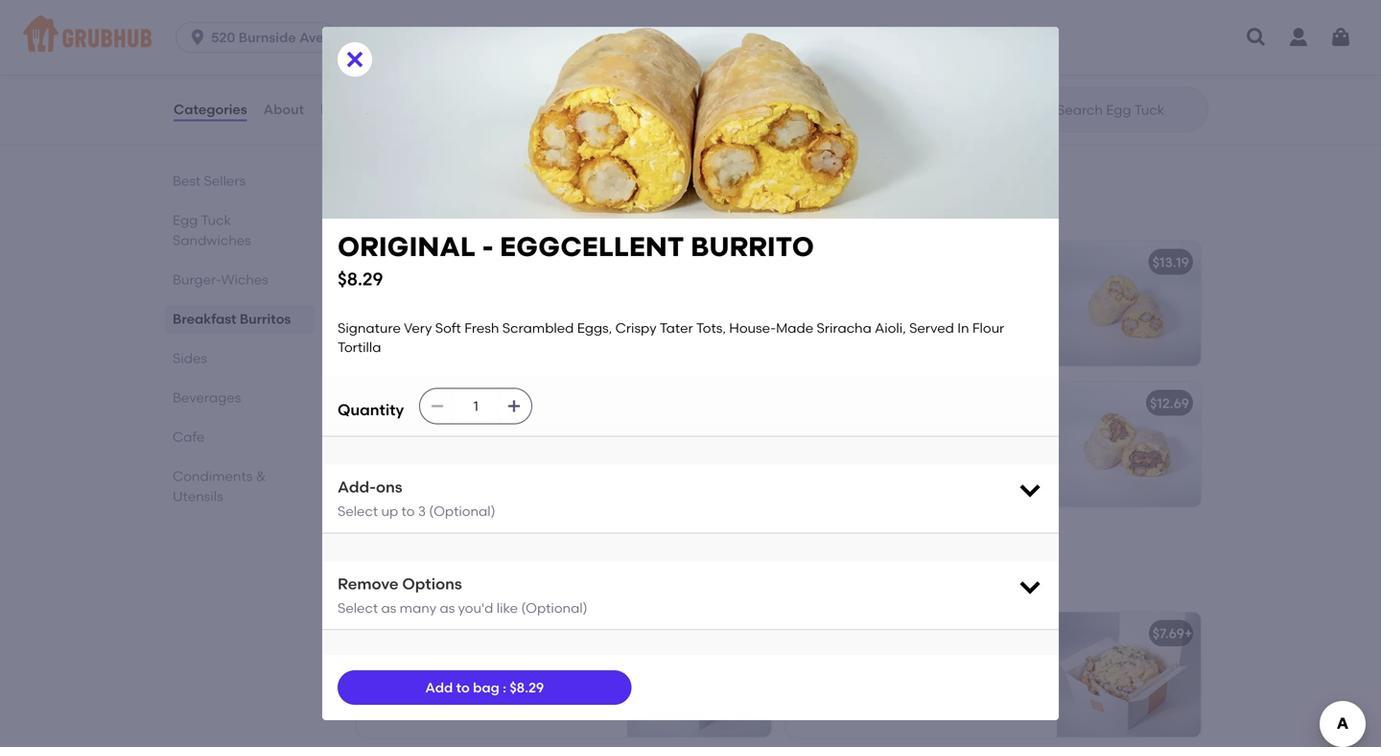 Task type: locate. For each thing, give the bounding box(es) containing it.
2 rib) from the left
[[891, 442, 916, 458]]

signature down the best seller
[[368, 285, 432, 301]]

cheese, for added house-made tteok-galbi (korean short rib) patty, cheddar cheese, grilled onions on original eggcellent burrito   **contains beef & pork**
[[798, 461, 851, 477]]

best left the sellers
[[173, 173, 201, 189]]

**contains
[[487, 481, 558, 497], [917, 481, 988, 497]]

gochuracha for gochuracha royal burrito [spicy]
[[798, 395, 901, 411]]

1 horizontal spatial egg
[[850, 626, 880, 642]]

2 beef from the left
[[991, 481, 1021, 497]]

0 horizontal spatial cheddar
[[530, 442, 588, 458]]

1 gochuracha from the top
[[798, 23, 901, 40]]

2 grilled from the left
[[854, 461, 897, 477]]

beef
[[562, 481, 591, 497], [991, 481, 1021, 497]]

burger-
[[173, 271, 221, 288]]

0 horizontal spatial on
[[519, 461, 536, 477]]

sides famous egg tots and more
[[353, 547, 503, 588]]

burrito inside the added house-made tteok-galbi (korean short rib) patty, cheddar cheese, grilled onions on original eggcellent burrito   **contains beef & pork**
[[870, 481, 914, 497]]

1 horizontal spatial added
[[798, 422, 842, 439]]

grilled
[[425, 461, 467, 477], [854, 461, 897, 477]]

crispy down seller
[[407, 305, 448, 321]]

burrito for added house-made tteok-galbi (korean short rib) patty, cheddar cheese, grilled onions on original eggcellent burrito  **contains beef & pork**
[[441, 481, 484, 497]]

scrambled down original - eggcellent burrito $8.29
[[503, 320, 574, 336]]

select down remove
[[338, 600, 378, 616]]

1 vertical spatial soft
[[466, 285, 492, 301]]

svg image
[[188, 28, 207, 47], [1017, 476, 1044, 503]]

added house-made tteok-galbi (korean short rib) patty, cheddar cheese, grilled onions on original eggcellent burrito   **contains beef & pork**
[[798, 422, 1034, 516]]

best seller
[[380, 234, 439, 248]]

0 vertical spatial signature
[[353, 202, 407, 216]]

tteok- inside the added house-made tteok-galbi (korean short rib) patty, cheddar cheese, grilled onions on original eggcellent burrito   **contains beef & pork**
[[933, 422, 975, 439]]

1 horizontal spatial onions
[[900, 461, 946, 477]]

0 vertical spatial very
[[410, 202, 434, 216]]

signature up the best seller
[[353, 202, 407, 216]]

1 eggcellent from the left
[[368, 481, 437, 497]]

tteok- for added house-made tteok-galbi (korean short rib) patty, cheddar cheese, grilled onions on original eggcellent burrito  **contains beef & pork**
[[503, 422, 545, 439]]

1 horizontal spatial west
[[953, 23, 991, 40]]

select for remove
[[338, 600, 378, 616]]

0 horizontal spatial **contains
[[487, 481, 558, 497]]

0 vertical spatial egg
[[173, 212, 198, 228]]

0 horizontal spatial beef
[[562, 481, 591, 497]]

+
[[755, 626, 763, 642], [1185, 626, 1193, 642]]

sriracha right the house on the top of the page
[[727, 202, 774, 216]]

sides inside sides famous egg tots and more
[[353, 547, 408, 572]]

1 vertical spatial svg image
[[1017, 476, 1044, 503]]

& inside the added house-made tteok-galbi (korean short rib) patty, cheddar cheese, grilled onions on original eggcellent burrito   **contains beef & pork**
[[1024, 481, 1034, 497]]

you'd
[[458, 600, 493, 616]]

to
[[402, 503, 415, 519], [456, 680, 470, 696]]

2 onions from the left
[[900, 461, 946, 477]]

2 horizontal spatial $8.29
[[725, 254, 760, 270]]

2 egg from the left
[[850, 626, 880, 642]]

**contains down input item quantity number field
[[487, 481, 558, 497]]

1 burrito from the left
[[441, 481, 484, 497]]

**contains inside the added house-made tteok-galbi (korean short rib) patty, cheddar cheese, grilled onions on original eggcellent burrito   **contains beef & pork**
[[917, 481, 988, 497]]

0 horizontal spatial &
[[256, 468, 266, 484]]

1 galbi from the left
[[545, 422, 580, 439]]

0 horizontal spatial rib)
[[461, 442, 486, 458]]

1 horizontal spatial eggcellent
[[798, 481, 867, 497]]

1 pork** from the left
[[368, 500, 409, 516]]

remove options select as many as you'd like (optional)
[[338, 574, 588, 616]]

sides
[[173, 350, 207, 366], [353, 547, 408, 572]]

breakfast up the best seller
[[353, 175, 452, 200]]

1 vertical spatial breakfast
[[173, 311, 236, 327]]

fluffy egg tots image
[[627, 613, 771, 737]]

added for added house-made tteok-galbi (korean short rib) patty, cheddar cheese, grilled onions on original eggcellent burrito  **contains beef & pork**
[[368, 422, 412, 439]]

flour down original - eggcellent burrito $8.29
[[524, 324, 556, 340]]

tortilla
[[890, 202, 928, 216], [559, 324, 603, 340], [338, 339, 381, 356]]

1 horizontal spatial (korean
[[798, 442, 850, 458]]

1 horizontal spatial rib)
[[891, 442, 916, 458]]

svg image
[[1245, 26, 1268, 49], [1330, 26, 1353, 49], [343, 48, 366, 71], [430, 399, 445, 414], [507, 399, 522, 414], [1017, 573, 1044, 600]]

0 horizontal spatial (korean
[[368, 442, 420, 458]]

main navigation navigation
[[0, 0, 1381, 75]]

1 grilled from the left
[[425, 461, 467, 477]]

gochuracha for gochuracha royal west [spicy]
[[798, 23, 901, 40]]

short inside the added house-made tteok-galbi (korean short rib) patty, cheddar cheese, grilled onions on original eggcellent burrito  **contains beef & pork**
[[423, 442, 458, 458]]

1 horizontal spatial best
[[380, 234, 405, 248]]

burrito right the 'ons'
[[441, 481, 484, 497]]

crispy up original - eggcellent burrito $8.29
[[591, 202, 626, 216]]

royal burrito image
[[627, 382, 771, 507]]

soft inside breakfast burritos signature very soft fresh scrambled eggs, crispy tater tots, house sriracha aioli, served in flour tortilla
[[437, 202, 459, 216]]

added inside the added house-made tteok-galbi (korean short rib) patty, cheddar cheese, grilled onions on original eggcellent burrito  **contains beef & pork**
[[368, 422, 412, 439]]

$7.69
[[723, 626, 755, 642], [1153, 626, 1185, 642]]

burritos down wiches
[[240, 311, 291, 327]]

in down the original - eggcellent burrito
[[509, 324, 521, 340]]

onions inside the added house-made tteok-galbi (korean short rib) patty, cheddar cheese, grilled onions on original eggcellent burrito   **contains beef & pork**
[[900, 461, 946, 477]]

[spicy]
[[994, 23, 1045, 40], [1016, 395, 1067, 411]]

select
[[338, 503, 378, 519], [338, 600, 378, 616]]

cheddar
[[530, 442, 588, 458], [960, 442, 1018, 458]]

2 $7.69 from the left
[[1153, 626, 1185, 642]]

galbi for added house-made tteok-galbi (korean short rib) patty, cheddar cheese, grilled onions on original eggcellent burrito  **contains beef & pork**
[[545, 422, 580, 439]]

1 select from the top
[[338, 503, 378, 519]]

rib) for added house-made tteok-galbi (korean short rib) patty, cheddar cheese, grilled onions on original eggcellent burrito  **contains beef & pork**
[[461, 442, 486, 458]]

0 vertical spatial gochuracha
[[798, 23, 901, 40]]

rib) down gochuracha royal burrito [spicy] at the bottom right
[[891, 442, 916, 458]]

made
[[567, 305, 605, 321], [776, 320, 814, 336], [463, 422, 500, 439], [892, 422, 930, 439]]

1 horizontal spatial pork**
[[798, 500, 839, 516]]

fluffy
[[368, 626, 417, 642], [798, 626, 847, 642]]

1 horizontal spatial on
[[949, 461, 966, 477]]

2 cheddar from the left
[[960, 442, 1018, 458]]

west inside button
[[953, 23, 991, 40]]

best for best seller
[[380, 234, 405, 248]]

crispy inside breakfast burritos signature very soft fresh scrambled eggs, crispy tater tots, house sriracha aioli, served in flour tortilla
[[591, 202, 626, 216]]

1 horizontal spatial galbi
[[974, 422, 1010, 439]]

tteok- right input item quantity number field
[[503, 422, 545, 439]]

breakfast burritos
[[173, 311, 291, 327]]

$8.29 left [vegan]
[[725, 254, 760, 270]]

(korean inside the added house-made tteok-galbi (korean short rib) patty, cheddar cheese, grilled onions on original eggcellent burrito   **contains beef & pork**
[[798, 442, 850, 458]]

added house-made tteok-galbi (korean short rib) patty, cheddar cheese, grilled onions on original eggcellent burrito  **contains beef & pork**
[[368, 422, 604, 516]]

original - royal west
[[368, 27, 534, 44]]

flour
[[860, 202, 888, 216], [973, 320, 1005, 336], [524, 324, 556, 340]]

0 horizontal spatial sides
[[173, 350, 207, 366]]

0 horizontal spatial galbi
[[545, 422, 580, 439]]

2 gochuracha from the top
[[798, 395, 901, 411]]

0 horizontal spatial +
[[755, 626, 763, 642]]

original
[[539, 461, 591, 477], [969, 461, 1021, 477]]

beef inside the added house-made tteok-galbi (korean short rib) patty, cheddar cheese, grilled onions on original eggcellent burrito  **contains beef & pork**
[[562, 481, 591, 497]]

1 $7.69 from the left
[[723, 626, 755, 642]]

fluffy left fries
[[798, 626, 847, 642]]

best left seller
[[380, 234, 405, 248]]

[spicy] for gochuracha royal west [spicy]
[[994, 23, 1045, 40]]

beef inside the added house-made tteok-galbi (korean short rib) patty, cheddar cheese, grilled onions on original eggcellent burrito   **contains beef & pork**
[[991, 481, 1021, 497]]

scrambled down the original - eggcellent burrito
[[533, 285, 605, 301]]

sriracha down [vegan]
[[817, 320, 872, 336]]

(korean for added house-made tteok-galbi (korean short rib) patty, cheddar cheese, grilled onions on original eggcellent burrito  **contains beef & pork**
[[368, 442, 420, 458]]

burger-wiches
[[173, 271, 269, 288]]

2 on from the left
[[949, 461, 966, 477]]

grilled up the add-ons select up to 3 (optional) on the left bottom
[[425, 461, 467, 477]]

1 patty, from the left
[[489, 442, 527, 458]]

0 horizontal spatial $8.29
[[338, 269, 383, 290]]

made down gochuracha royal burrito [spicy] at the bottom right
[[892, 422, 930, 439]]

very up seller
[[410, 202, 434, 216]]

1 horizontal spatial (optional)
[[521, 600, 588, 616]]

onions inside the added house-made tteok-galbi (korean short rib) patty, cheddar cheese, grilled onions on original eggcellent burrito  **contains beef & pork**
[[470, 461, 516, 477]]

tots,
[[660, 202, 686, 216], [487, 305, 517, 321], [696, 320, 726, 336]]

1 horizontal spatial tater
[[629, 202, 658, 216]]

sides up famous
[[353, 547, 408, 572]]

**contains down gochuracha royal burrito [spicy] at the bottom right
[[917, 481, 988, 497]]

eggcellent inside the added house-made tteok-galbi (korean short rib) patty, cheddar cheese, grilled onions on original eggcellent burrito  **contains beef & pork**
[[368, 481, 437, 497]]

1 horizontal spatial sriracha
[[727, 202, 774, 216]]

1 horizontal spatial in
[[847, 202, 857, 216]]

2 burrito from the left
[[870, 481, 914, 497]]

1 horizontal spatial beef
[[991, 481, 1021, 497]]

served up gochuracha royal burrito [spicy] at the bottom right
[[910, 320, 954, 336]]

2 pork** from the left
[[798, 500, 839, 516]]

cheese, inside the added house-made tteok-galbi (korean short rib) patty, cheddar cheese, grilled onions on original eggcellent burrito   **contains beef & pork**
[[798, 461, 851, 477]]

tots
[[425, 574, 447, 588]]

pork**
[[368, 500, 409, 516], [798, 500, 839, 516]]

2 cheese, from the left
[[798, 461, 851, 477]]

egg left tots
[[400, 574, 422, 588]]

short inside the added house-made tteok-galbi (korean short rib) patty, cheddar cheese, grilled onions on original eggcellent burrito   **contains beef & pork**
[[853, 442, 887, 458]]

1 vertical spatial burritos
[[240, 311, 291, 327]]

galbi
[[545, 422, 580, 439], [974, 422, 1010, 439]]

eggcellent inside the added house-made tteok-galbi (korean short rib) patty, cheddar cheese, grilled onions on original eggcellent burrito   **contains beef & pork**
[[798, 481, 867, 497]]

0 vertical spatial breakfast
[[353, 175, 452, 200]]

aioli, down [vegan] just burrito
[[875, 320, 906, 336]]

(optional)
[[429, 503, 496, 519], [521, 600, 588, 616]]

sriracha
[[727, 202, 774, 216], [817, 320, 872, 336], [368, 324, 423, 340]]

in inside breakfast burritos signature very soft fresh scrambled eggs, crispy tater tots, house sriracha aioli, served in flour tortilla
[[847, 202, 857, 216]]

1 horizontal spatial burrito
[[870, 481, 914, 497]]

1 horizontal spatial to
[[456, 680, 470, 696]]

sides up "beverages"
[[173, 350, 207, 366]]

1 vertical spatial gochuracha
[[798, 395, 901, 411]]

eggcellent for original - eggcellent burrito
[[448, 258, 539, 274]]

on for added house-made tteok-galbi (korean short rib) patty, cheddar cheese, grilled onions on original eggcellent burrito   **contains beef & pork**
[[949, 461, 966, 477]]

Search Egg Tuck search field
[[1055, 101, 1202, 119]]

patty,
[[489, 442, 527, 458], [919, 442, 956, 458]]

burritos inside breakfast burritos signature very soft fresh scrambled eggs, crispy tater tots, house sriracha aioli, served in flour tortilla
[[457, 175, 536, 200]]

flour up gochuracha royal burrito [spicy] at the bottom right
[[973, 320, 1005, 336]]

(optional) right 3
[[429, 503, 496, 519]]

eggcellent for added house-made tteok-galbi (korean short rib) patty, cheddar cheese, grilled onions on original eggcellent burrito  **contains beef & pork**
[[368, 481, 437, 497]]

burrito inside original - eggcellent burrito $8.29
[[691, 231, 814, 263]]

to inside the add-ons select up to 3 (optional)
[[402, 503, 415, 519]]

1 horizontal spatial $7.69 +
[[1153, 626, 1193, 642]]

0 horizontal spatial tteok-
[[503, 422, 545, 439]]

added
[[368, 422, 412, 439], [798, 422, 842, 439]]

original for original - eggcellent burrito $8.29
[[338, 231, 476, 263]]

0 horizontal spatial fluffy
[[368, 626, 417, 642]]

tteok- down gochuracha royal burrito [spicy] at the bottom right
[[933, 422, 975, 439]]

grilled down gochuracha royal burrito [spicy] at the bottom right
[[854, 461, 897, 477]]

1 tteok- from the left
[[503, 422, 545, 439]]

$13.19
[[723, 23, 760, 40], [1153, 254, 1190, 270]]

eggs, inside breakfast burritos signature very soft fresh scrambled eggs, crispy tater tots, house sriracha aioli, served in flour tortilla
[[558, 202, 588, 216]]

burritos up the original - eggcellent burrito
[[457, 175, 536, 200]]

aioli, up the royal burrito at the bottom left
[[427, 324, 458, 340]]

1 horizontal spatial tots,
[[660, 202, 686, 216]]

2 short from the left
[[853, 442, 887, 458]]

rib) inside the added house-made tteok-galbi (korean short rib) patty, cheddar cheese, grilled onions on original eggcellent burrito  **contains beef & pork**
[[461, 442, 486, 458]]

short down the royal burrito at the bottom left
[[423, 442, 458, 458]]

galbi down gochuracha royal burrito [spicy] at the bottom right
[[974, 422, 1010, 439]]

1 + from the left
[[755, 626, 763, 642]]

2 tteok- from the left
[[933, 422, 975, 439]]

galbi for added house-made tteok-galbi (korean short rib) patty, cheddar cheese, grilled onions on original eggcellent burrito   **contains beef & pork**
[[974, 422, 1010, 439]]

burrito
[[441, 481, 484, 497], [870, 481, 914, 497]]

very down the original - eggcellent burrito
[[435, 285, 463, 301]]

add-
[[338, 478, 376, 496]]

served up [vegan]
[[806, 202, 845, 216]]

egg
[[173, 212, 198, 228], [400, 574, 422, 588]]

best for best sellers
[[173, 173, 201, 189]]

burnside
[[239, 29, 296, 46]]

signature inside breakfast burritos signature very soft fresh scrambled eggs, crispy tater tots, house sriracha aioli, served in flour tortilla
[[353, 202, 407, 216]]

royal
[[905, 23, 949, 40], [448, 27, 493, 44], [368, 395, 413, 411], [905, 395, 949, 411]]

2 horizontal spatial aioli,
[[875, 320, 906, 336]]

0 vertical spatial [spicy]
[[994, 23, 1045, 40]]

& for added house-made tteok-galbi (korean short rib) patty, cheddar cheese, grilled onions on original eggcellent burrito  **contains beef & pork**
[[594, 481, 604, 497]]

2 **contains from the left
[[917, 481, 988, 497]]

pork** inside the added house-made tteok-galbi (korean short rib) patty, cheddar cheese, grilled onions on original eggcellent burrito   **contains beef & pork**
[[798, 500, 839, 516]]

eggcellent
[[368, 481, 437, 497], [798, 481, 867, 497]]

$12.69
[[1150, 395, 1190, 411]]

on inside the added house-made tteok-galbi (korean short rib) patty, cheddar cheese, grilled onions on original eggcellent burrito   **contains beef & pork**
[[949, 461, 966, 477]]

very up the royal burrito at the bottom left
[[404, 320, 432, 336]]

1 horizontal spatial &
[[594, 481, 604, 497]]

original for added house-made tteok-galbi (korean short rib) patty, cheddar cheese, grilled onions on original eggcellent burrito  **contains beef & pork**
[[539, 461, 591, 477]]

tots
[[454, 626, 489, 642]]

sides for sides
[[173, 350, 207, 366]]

crispy
[[591, 202, 626, 216], [407, 305, 448, 321], [616, 320, 657, 336]]

egg left "tuck"
[[173, 212, 198, 228]]

patty, for added house-made tteok-galbi (korean short rib) patty, cheddar cheese, grilled onions on original eggcellent burrito   **contains beef & pork**
[[919, 442, 956, 458]]

2 + from the left
[[1185, 626, 1193, 642]]

original inside original - eggcellent burrito $8.29
[[338, 231, 476, 263]]

original for original - eggcellent burrito
[[368, 258, 436, 274]]

to left 3
[[402, 503, 415, 519]]

1 as from the left
[[381, 600, 396, 616]]

egg left fries
[[850, 626, 880, 642]]

1 horizontal spatial **contains
[[917, 481, 988, 497]]

rib) for added house-made tteok-galbi (korean short rib) patty, cheddar cheese, grilled onions on original eggcellent burrito   **contains beef & pork**
[[891, 442, 916, 458]]

made down the royal burrito at the bottom left
[[463, 422, 500, 439]]

**contains inside the added house-made tteok-galbi (korean short rib) patty, cheddar cheese, grilled onions on original eggcellent burrito  **contains beef & pork**
[[487, 481, 558, 497]]

egg down 'many'
[[421, 626, 451, 642]]

select down add-
[[338, 503, 378, 519]]

cheese, inside the added house-made tteok-galbi (korean short rib) patty, cheddar cheese, grilled onions on original eggcellent burrito  **contains beef & pork**
[[368, 461, 421, 477]]

galbi inside the added house-made tteok-galbi (korean short rib) patty, cheddar cheese, grilled onions on original eggcellent burrito  **contains beef & pork**
[[545, 422, 580, 439]]

signature very soft fresh scrambled eggs, crispy tater tots, house-made sriracha aioli, served in flour tortilla
[[368, 285, 605, 340], [338, 320, 1008, 356]]

onions for added house-made tteok-galbi (korean short rib) patty, cheddar cheese, grilled onions on original eggcellent burrito  **contains beef & pork**
[[470, 461, 516, 477]]

1 horizontal spatial original
[[969, 461, 1021, 477]]

as left the you'd
[[440, 600, 455, 616]]

1 horizontal spatial $13.19
[[1153, 254, 1190, 270]]

cheese,
[[368, 461, 421, 477], [798, 461, 851, 477]]

best
[[173, 173, 201, 189], [380, 234, 405, 248]]

1 horizontal spatial +
[[1185, 626, 1193, 642]]

egg tuck sandwiches
[[173, 212, 251, 248]]

short down gochuracha royal burrito [spicy] at the bottom right
[[853, 442, 887, 458]]

0 horizontal spatial burrito
[[441, 481, 484, 497]]

0 horizontal spatial $7.69 +
[[723, 626, 763, 642]]

$7.69 +
[[723, 626, 763, 642], [1153, 626, 1193, 642]]

1 horizontal spatial as
[[440, 600, 455, 616]]

in up gochuracha royal burrito [spicy] at the bottom right
[[958, 320, 969, 336]]

tteok- inside the added house-made tteok-galbi (korean short rib) patty, cheddar cheese, grilled onions on original eggcellent burrito  **contains beef & pork**
[[503, 422, 545, 439]]

1 rib) from the left
[[461, 442, 486, 458]]

0 vertical spatial burritos
[[457, 175, 536, 200]]

1 vertical spatial select
[[338, 600, 378, 616]]

rib) inside the added house-made tteok-galbi (korean short rib) patty, cheddar cheese, grilled onions on original eggcellent burrito   **contains beef & pork**
[[891, 442, 916, 458]]

0 horizontal spatial short
[[423, 442, 458, 458]]

2 fluffy from the left
[[798, 626, 847, 642]]

2 patty, from the left
[[919, 442, 956, 458]]

eggcellent
[[500, 231, 684, 263], [448, 258, 539, 274]]

famous
[[353, 574, 398, 588]]

1 horizontal spatial svg image
[[1017, 476, 1044, 503]]

served down the original - eggcellent burrito
[[461, 324, 506, 340]]

1 added from the left
[[368, 422, 412, 439]]

1 cheese, from the left
[[368, 461, 421, 477]]

2 galbi from the left
[[974, 422, 1010, 439]]

breakfast for breakfast burritos
[[173, 311, 236, 327]]

fluffy down 'many'
[[368, 626, 417, 642]]

1 cheddar from the left
[[530, 442, 588, 458]]

burrito inside the added house-made tteok-galbi (korean short rib) patty, cheddar cheese, grilled onions on original eggcellent burrito  **contains beef & pork**
[[441, 481, 484, 497]]

utensils
[[173, 488, 223, 505]]

2 horizontal spatial &
[[1024, 481, 1034, 497]]

0 horizontal spatial breakfast
[[173, 311, 236, 327]]

scrambled up the original - eggcellent burrito
[[494, 202, 556, 216]]

patty, down input item quantity number field
[[489, 442, 527, 458]]

1 horizontal spatial served
[[806, 202, 845, 216]]

select inside the add-ons select up to 3 (optional)
[[338, 503, 378, 519]]

gochuracha royal burrito [spicy]
[[798, 395, 1067, 411]]

like
[[497, 600, 518, 616]]

2 vertical spatial scrambled
[[503, 320, 574, 336]]

2 (korean from the left
[[798, 442, 850, 458]]

aioli,
[[777, 202, 803, 216], [875, 320, 906, 336], [427, 324, 458, 340]]

in up [vegan]
[[847, 202, 857, 216]]

rib) down input item quantity number field
[[461, 442, 486, 458]]

galbi inside the added house-made tteok-galbi (korean short rib) patty, cheddar cheese, grilled onions on original eggcellent burrito   **contains beef & pork**
[[974, 422, 1010, 439]]

1 $7.69 + from the left
[[723, 626, 763, 642]]

0 horizontal spatial aioli,
[[427, 324, 458, 340]]

0 horizontal spatial to
[[402, 503, 415, 519]]

pork** inside the added house-made tteok-galbi (korean short rib) patty, cheddar cheese, grilled onions on original eggcellent burrito  **contains beef & pork**
[[368, 500, 409, 516]]

1 original from the left
[[539, 461, 591, 477]]

$8.29 right :
[[510, 680, 544, 696]]

1 (korean from the left
[[368, 442, 420, 458]]

fluffy egg fries image
[[1057, 613, 1201, 737]]

0 vertical spatial sides
[[173, 350, 207, 366]]

0 vertical spatial scrambled
[[494, 202, 556, 216]]

1 horizontal spatial cheddar
[[960, 442, 1018, 458]]

made down [vegan]
[[776, 320, 814, 336]]

0 horizontal spatial svg image
[[188, 28, 207, 47]]

1 fluffy from the left
[[368, 626, 417, 642]]

to left bag
[[456, 680, 470, 696]]

0 horizontal spatial tater
[[451, 305, 484, 321]]

cheddar inside the added house-made tteok-galbi (korean short rib) patty, cheddar cheese, grilled onions on original eggcellent burrito   **contains beef & pork**
[[960, 442, 1018, 458]]

2 horizontal spatial tortilla
[[890, 202, 928, 216]]

on
[[519, 461, 536, 477], [949, 461, 966, 477]]

(korean inside the added house-made tteok-galbi (korean short rib) patty, cheddar cheese, grilled onions on original eggcellent burrito  **contains beef & pork**
[[368, 442, 420, 458]]

- for original - eggcellent burrito $8.29
[[482, 231, 494, 263]]

onions down input item quantity number field
[[470, 461, 516, 477]]

2 original from the left
[[969, 461, 1021, 477]]

eggs, down original - eggcellent burrito $8.29
[[577, 320, 612, 336]]

1 horizontal spatial patty,
[[919, 442, 956, 458]]

2 eggcellent from the left
[[798, 481, 867, 497]]

patty, inside the added house-made tteok-galbi (korean short rib) patty, cheddar cheese, grilled onions on original eggcellent burrito   **contains beef & pork**
[[919, 442, 956, 458]]

2 added from the left
[[798, 422, 842, 439]]

patty, inside the added house-made tteok-galbi (korean short rib) patty, cheddar cheese, grilled onions on original eggcellent burrito  **contains beef & pork**
[[489, 442, 527, 458]]

1 **contains from the left
[[487, 481, 558, 497]]

onions
[[470, 461, 516, 477], [900, 461, 946, 477]]

cafe
[[173, 429, 205, 445]]

soft
[[437, 202, 459, 216], [466, 285, 492, 301], [435, 320, 461, 336]]

made down original - eggcellent burrito $8.29
[[567, 305, 605, 321]]

egg for tots
[[421, 626, 451, 642]]

gochuracha inside button
[[798, 23, 901, 40]]

condiments
[[173, 468, 253, 484]]

1 onions from the left
[[470, 461, 516, 477]]

very
[[410, 202, 434, 216], [435, 285, 463, 301], [404, 320, 432, 336]]

1 horizontal spatial short
[[853, 442, 887, 458]]

patty, down gochuracha royal burrito [spicy] at the bottom right
[[919, 442, 956, 458]]

$13.19 for original - royal west
[[723, 23, 760, 40]]

1 egg from the left
[[421, 626, 451, 642]]

short
[[423, 442, 458, 458], [853, 442, 887, 458]]

0 vertical spatial svg image
[[188, 28, 207, 47]]

& inside the added house-made tteok-galbi (korean short rib) patty, cheddar cheese, grilled onions on original eggcellent burrito  **contains beef & pork**
[[594, 481, 604, 497]]

onions down gochuracha royal burrito [spicy] at the bottom right
[[900, 461, 946, 477]]

0 vertical spatial soft
[[437, 202, 459, 216]]

Input item quantity number field
[[455, 389, 497, 424]]

& for added house-made tteok-galbi (korean short rib) patty, cheddar cheese, grilled onions on original eggcellent burrito   **contains beef & pork**
[[1024, 481, 1034, 497]]

tots, inside breakfast burritos signature very soft fresh scrambled eggs, crispy tater tots, house sriracha aioli, served in flour tortilla
[[660, 202, 686, 216]]

0 horizontal spatial (optional)
[[429, 503, 496, 519]]

2 select from the top
[[338, 600, 378, 616]]

$13.19 for [vegan] just burrito
[[1153, 254, 1190, 270]]

breakfast inside breakfast burritos signature very soft fresh scrambled eggs, crispy tater tots, house sriracha aioli, served in flour tortilla
[[353, 175, 452, 200]]

grilled inside the added house-made tteok-galbi (korean short rib) patty, cheddar cheese, grilled onions on original eggcellent burrito  **contains beef & pork**
[[425, 461, 467, 477]]

520 burnside ave
[[211, 29, 324, 46]]

tortilla up quantity
[[338, 339, 381, 356]]

$8.29 for original - eggcellent burrito
[[338, 269, 383, 290]]

short for added house-made tteok-galbi (korean short rib) patty, cheddar cheese, grilled onions on original eggcellent burrito   **contains beef & pork**
[[853, 442, 887, 458]]

1 short from the left
[[423, 442, 458, 458]]

$8.29 inside original - eggcellent burrito $8.29
[[338, 269, 383, 290]]

as left 'many'
[[381, 600, 396, 616]]

original inside the added house-made tteok-galbi (korean short rib) patty, cheddar cheese, grilled onions on original eggcellent burrito  **contains beef & pork**
[[539, 461, 591, 477]]

0 vertical spatial select
[[338, 503, 378, 519]]

tortilla down original - eggcellent burrito $8.29
[[559, 324, 603, 340]]

2 $7.69 + from the left
[[1153, 626, 1193, 642]]

added inside the added house-made tteok-galbi (korean short rib) patty, cheddar cheese, grilled onions on original eggcellent burrito   **contains beef & pork**
[[798, 422, 842, 439]]

tortilla up [vegan] just burrito
[[890, 202, 928, 216]]

options
[[402, 574, 462, 593]]

added for added house-made tteok-galbi (korean short rib) patty, cheddar cheese, grilled onions on original eggcellent burrito   **contains beef & pork**
[[798, 422, 842, 439]]

1 beef from the left
[[562, 481, 591, 497]]

eggcellent inside original - eggcellent burrito $8.29
[[500, 231, 684, 263]]

breakfast down the burger-
[[173, 311, 236, 327]]

signature up quantity
[[338, 320, 401, 336]]

eggs, down the best seller
[[368, 305, 403, 321]]

2 as from the left
[[440, 600, 455, 616]]

1 horizontal spatial egg
[[400, 574, 422, 588]]

grilled inside the added house-made tteok-galbi (korean short rib) patty, cheddar cheese, grilled onions on original eggcellent burrito   **contains beef & pork**
[[854, 461, 897, 477]]

0 vertical spatial $13.19
[[723, 23, 760, 40]]

original for added house-made tteok-galbi (korean short rib) patty, cheddar cheese, grilled onions on original eggcellent burrito   **contains beef & pork**
[[969, 461, 1021, 477]]

[spicy] inside button
[[994, 23, 1045, 40]]

$8.29 down the best seller
[[338, 269, 383, 290]]

original inside the added house-made tteok-galbi (korean short rib) patty, cheddar cheese, grilled onions on original eggcellent burrito   **contains beef & pork**
[[969, 461, 1021, 477]]

select inside remove options select as many as you'd like (optional)
[[338, 600, 378, 616]]

$7.69 + for fries
[[1153, 626, 1193, 642]]

1 on from the left
[[519, 461, 536, 477]]

- inside original - eggcellent burrito $8.29
[[482, 231, 494, 263]]

burrito down gochuracha royal burrito [spicy] at the bottom right
[[870, 481, 914, 497]]

galbi right input item quantity number field
[[545, 422, 580, 439]]

fresh
[[462, 202, 492, 216], [495, 285, 530, 301], [465, 320, 499, 336]]

1 vertical spatial egg
[[400, 574, 422, 588]]

sriracha up the royal burrito at the bottom left
[[368, 324, 423, 340]]

1 horizontal spatial sides
[[353, 547, 408, 572]]

tater
[[629, 202, 658, 216], [451, 305, 484, 321], [660, 320, 693, 336]]

cheddar inside the added house-made tteok-galbi (korean short rib) patty, cheddar cheese, grilled onions on original eggcellent burrito  **contains beef & pork**
[[530, 442, 588, 458]]

1 vertical spatial best
[[380, 234, 405, 248]]

sides for sides famous egg tots and more
[[353, 547, 408, 572]]

0 horizontal spatial pork**
[[368, 500, 409, 516]]

gochuracha royal west [spicy] image
[[1057, 10, 1201, 135]]

0 horizontal spatial as
[[381, 600, 396, 616]]

pork** for added house-made tteok-galbi (korean short rib) patty, cheddar cheese, grilled onions on original eggcellent burrito  **contains beef & pork**
[[368, 500, 409, 516]]

flour up just
[[860, 202, 888, 216]]

original
[[368, 27, 436, 44], [338, 231, 476, 263], [368, 258, 436, 274]]

fluffy for fluffy egg tots
[[368, 626, 417, 642]]

(optional) right like
[[521, 600, 588, 616]]

as
[[381, 600, 396, 616], [440, 600, 455, 616]]

0 horizontal spatial $13.19
[[723, 23, 760, 40]]

served
[[806, 202, 845, 216], [910, 320, 954, 336], [461, 324, 506, 340]]

eggs, up original - eggcellent burrito $8.29
[[558, 202, 588, 216]]

very inside breakfast burritos signature very soft fresh scrambled eggs, crispy tater tots, house sriracha aioli, served in flour tortilla
[[410, 202, 434, 216]]

(korean
[[368, 442, 420, 458], [798, 442, 850, 458]]

1 horizontal spatial breakfast
[[353, 175, 452, 200]]

0 vertical spatial (optional)
[[429, 503, 496, 519]]

1 horizontal spatial tteok-
[[933, 422, 975, 439]]

0 horizontal spatial egg
[[421, 626, 451, 642]]

on inside the added house-made tteok-galbi (korean short rib) patty, cheddar cheese, grilled onions on original eggcellent burrito  **contains beef & pork**
[[519, 461, 536, 477]]

rib)
[[461, 442, 486, 458], [891, 442, 916, 458]]

breakfast
[[353, 175, 452, 200], [173, 311, 236, 327]]

- for original - royal west
[[439, 27, 445, 44]]

aioli, up [vegan]
[[777, 202, 803, 216]]

gochuracha
[[798, 23, 901, 40], [798, 395, 901, 411]]



Task type: describe. For each thing, give the bounding box(es) containing it.
reviews
[[320, 101, 374, 117]]

crispy down original - eggcellent burrito $8.29
[[616, 320, 657, 336]]

$8.29 for add to bag
[[510, 680, 544, 696]]

1 vertical spatial very
[[435, 285, 463, 301]]

0 horizontal spatial flour
[[524, 324, 556, 340]]

grilled for added house-made tteok-galbi (korean short rib) patty, cheddar cheese, grilled onions on original eggcellent burrito   **contains beef & pork**
[[854, 461, 897, 477]]

+ for fluffy egg fries
[[1185, 626, 1193, 642]]

2 horizontal spatial sriracha
[[817, 320, 872, 336]]

sandwiches
[[173, 232, 251, 248]]

gochuracha royal west [spicy]
[[798, 23, 1045, 40]]

520
[[211, 29, 235, 46]]

gochuracha royal west [spicy] button
[[787, 10, 1201, 135]]

2 horizontal spatial in
[[958, 320, 969, 336]]

original for original - royal west
[[368, 27, 436, 44]]

[vegan] just burrito
[[798, 254, 959, 270]]

more
[[475, 574, 503, 588]]

eggcellent for original - eggcellent burrito $8.29
[[500, 231, 684, 263]]

breakfast for breakfast burritos signature very soft fresh scrambled eggs, crispy tater tots, house sriracha aioli, served in flour tortilla
[[353, 175, 452, 200]]

$7.69 + for tots
[[723, 626, 763, 642]]

$7.69 for tots
[[723, 626, 755, 642]]

about
[[263, 101, 304, 117]]

aioli, inside breakfast burritos signature very soft fresh scrambled eggs, crispy tater tots, house sriracha aioli, served in flour tortilla
[[777, 202, 803, 216]]

condiments & utensils
[[173, 468, 266, 505]]

svg image inside 520 burnside ave button
[[188, 28, 207, 47]]

short for added house-made tteok-galbi (korean short rib) patty, cheddar cheese, grilled onions on original eggcellent burrito  **contains beef & pork**
[[423, 442, 458, 458]]

ave
[[299, 29, 324, 46]]

onions for added house-made tteok-galbi (korean short rib) patty, cheddar cheese, grilled onions on original eggcellent burrito   **contains beef & pork**
[[900, 461, 946, 477]]

on for added house-made tteok-galbi (korean short rib) patty, cheddar cheese, grilled onions on original eggcellent burrito  **contains beef & pork**
[[519, 461, 536, 477]]

beef for added house-made tteok-galbi (korean short rib) patty, cheddar cheese, grilled onions on original eggcellent burrito  **contains beef & pork**
[[562, 481, 591, 497]]

2 vertical spatial fresh
[[465, 320, 499, 336]]

tteok- for added house-made tteok-galbi (korean short rib) patty, cheddar cheese, grilled onions on original eggcellent burrito   **contains beef & pork**
[[933, 422, 975, 439]]

2 horizontal spatial served
[[910, 320, 954, 336]]

add
[[425, 680, 453, 696]]

flour inside breakfast burritos signature very soft fresh scrambled eggs, crispy tater tots, house sriracha aioli, served in flour tortilla
[[860, 202, 888, 216]]

sellers
[[204, 173, 246, 189]]

0 horizontal spatial sriracha
[[368, 324, 423, 340]]

egg for fries
[[850, 626, 880, 642]]

0 horizontal spatial tots,
[[487, 305, 517, 321]]

sriracha inside breakfast burritos signature very soft fresh scrambled eggs, crispy tater tots, house sriracha aioli, served in flour tortilla
[[727, 202, 774, 216]]

original - royal west image
[[627, 10, 771, 135]]

grilled for added house-made tteok-galbi (korean short rib) patty, cheddar cheese, grilled onions on original eggcellent burrito  **contains beef & pork**
[[425, 461, 467, 477]]

bag
[[473, 680, 500, 696]]

[spicy] for gochuracha royal burrito [spicy]
[[1016, 395, 1067, 411]]

many
[[400, 600, 437, 616]]

fresh inside breakfast burritos signature very soft fresh scrambled eggs, crispy tater tots, house sriracha aioli, served in flour tortilla
[[462, 202, 492, 216]]

+ for fluffy egg tots
[[755, 626, 763, 642]]

fluffy for fluffy egg fries
[[798, 626, 847, 642]]

& inside condiments & utensils
[[256, 468, 266, 484]]

2 vertical spatial very
[[404, 320, 432, 336]]

eggcellent for added house-made tteok-galbi (korean short rib) patty, cheddar cheese, grilled onions on original eggcellent burrito   **contains beef & pork**
[[798, 481, 867, 497]]

served inside breakfast burritos signature very soft fresh scrambled eggs, crispy tater tots, house sriracha aioli, served in flour tortilla
[[806, 202, 845, 216]]

fries
[[884, 626, 921, 642]]

royal burrito
[[368, 395, 477, 411]]

made inside the added house-made tteok-galbi (korean short rib) patty, cheddar cheese, grilled onions on original eggcellent burrito  **contains beef & pork**
[[463, 422, 500, 439]]

about button
[[263, 75, 305, 144]]

[vegan]
[[798, 254, 857, 270]]

add to bag : $8.29
[[425, 680, 544, 696]]

egg inside sides famous egg tots and more
[[400, 574, 422, 588]]

search icon image
[[1027, 98, 1050, 121]]

original - eggcellent burrito image
[[627, 241, 771, 366]]

3
[[418, 503, 426, 519]]

burrito for added house-made tteok-galbi (korean short rib) patty, cheddar cheese, grilled onions on original eggcellent burrito   **contains beef & pork**
[[870, 481, 914, 497]]

:
[[503, 680, 506, 696]]

2 vertical spatial signature
[[338, 320, 401, 336]]

(optional) inside the add-ons select up to 3 (optional)
[[429, 503, 496, 519]]

gochuracha royal burrito [spicy] image
[[1057, 382, 1201, 507]]

and
[[450, 574, 472, 588]]

add-ons select up to 3 (optional)
[[338, 478, 496, 519]]

pork** for added house-made tteok-galbi (korean short rib) patty, cheddar cheese, grilled onions on original eggcellent burrito   **contains beef & pork**
[[798, 500, 839, 516]]

patty, for added house-made tteok-galbi (korean short rib) patty, cheddar cheese, grilled onions on original eggcellent burrito  **contains beef & pork**
[[489, 442, 527, 458]]

1 horizontal spatial tortilla
[[559, 324, 603, 340]]

fluffy egg tots
[[368, 626, 489, 642]]

beef for added house-made tteok-galbi (korean short rib) patty, cheddar cheese, grilled onions on original eggcellent burrito   **contains beef & pork**
[[991, 481, 1021, 497]]

burritos for breakfast burritos signature very soft fresh scrambled eggs, crispy tater tots, house sriracha aioli, served in flour tortilla
[[457, 175, 536, 200]]

ons
[[376, 478, 403, 496]]

520 burnside ave button
[[176, 22, 344, 53]]

[vegan] just burrito image
[[1057, 241, 1201, 366]]

reviews button
[[320, 75, 375, 144]]

2 horizontal spatial flour
[[973, 320, 1005, 336]]

tater inside breakfast burritos signature very soft fresh scrambled eggs, crispy tater tots, house sriracha aioli, served in flour tortilla
[[629, 202, 658, 216]]

0 horizontal spatial west
[[496, 27, 534, 44]]

breakfast burritos signature very soft fresh scrambled eggs, crispy tater tots, house sriracha aioli, served in flour tortilla
[[353, 175, 928, 216]]

- for original - eggcellent burrito
[[439, 258, 445, 274]]

egg inside egg tuck sandwiches
[[173, 212, 198, 228]]

(optional) inside remove options select as many as you'd like (optional)
[[521, 600, 588, 616]]

2 vertical spatial soft
[[435, 320, 461, 336]]

original - eggcellent burrito
[[368, 258, 603, 274]]

cheddar for added house-made tteok-galbi (korean short rib) patty, cheddar cheese, grilled onions on original eggcellent burrito   **contains beef & pork**
[[960, 442, 1018, 458]]

$7.69 for fries
[[1153, 626, 1185, 642]]

1 vertical spatial scrambled
[[533, 285, 605, 301]]

burritos for breakfast burritos
[[240, 311, 291, 327]]

categories button
[[173, 75, 248, 144]]

2 horizontal spatial tater
[[660, 320, 693, 336]]

made inside the added house-made tteok-galbi (korean short rib) patty, cheddar cheese, grilled onions on original eggcellent burrito   **contains beef & pork**
[[892, 422, 930, 439]]

up
[[381, 503, 398, 519]]

**contains for added house-made tteok-galbi (korean short rib) patty, cheddar cheese, grilled onions on original eggcellent burrito  **contains beef & pork**
[[487, 481, 558, 497]]

wiches
[[221, 271, 269, 288]]

just
[[861, 254, 895, 270]]

seller
[[407, 234, 439, 248]]

tortilla inside breakfast burritos signature very soft fresh scrambled eggs, crispy tater tots, house sriracha aioli, served in flour tortilla
[[890, 202, 928, 216]]

1 vertical spatial fresh
[[495, 285, 530, 301]]

(korean for added house-made tteok-galbi (korean short rib) patty, cheddar cheese, grilled onions on original eggcellent burrito   **contains beef & pork**
[[798, 442, 850, 458]]

categories
[[174, 101, 247, 117]]

0 horizontal spatial tortilla
[[338, 339, 381, 356]]

remove
[[338, 574, 399, 593]]

royal inside button
[[905, 23, 949, 40]]

select for add-
[[338, 503, 378, 519]]

fluffy egg fries
[[798, 626, 921, 642]]

house- inside the added house-made tteok-galbi (korean short rib) patty, cheddar cheese, grilled onions on original eggcellent burrito   **contains beef & pork**
[[846, 422, 892, 439]]

0 horizontal spatial served
[[461, 324, 506, 340]]

0 horizontal spatial in
[[509, 324, 521, 340]]

scrambled inside breakfast burritos signature very soft fresh scrambled eggs, crispy tater tots, house sriracha aioli, served in flour tortilla
[[494, 202, 556, 216]]

tuck
[[201, 212, 231, 228]]

best sellers
[[173, 173, 246, 189]]

2 horizontal spatial tots,
[[696, 320, 726, 336]]

original - eggcellent burrito $8.29
[[338, 231, 814, 290]]

cheddar for added house-made tteok-galbi (korean short rib) patty, cheddar cheese, grilled onions on original eggcellent burrito  **contains beef & pork**
[[530, 442, 588, 458]]

house- inside the added house-made tteok-galbi (korean short rib) patty, cheddar cheese, grilled onions on original eggcellent burrito  **contains beef & pork**
[[416, 422, 463, 439]]

cheese, for added house-made tteok-galbi (korean short rib) patty, cheddar cheese, grilled onions on original eggcellent burrito  **contains beef & pork**
[[368, 461, 421, 477]]

1 vertical spatial signature
[[368, 285, 432, 301]]

**contains for added house-made tteok-galbi (korean short rib) patty, cheddar cheese, grilled onions on original eggcellent burrito   **contains beef & pork**
[[917, 481, 988, 497]]

beverages
[[173, 389, 241, 406]]

quantity
[[338, 400, 404, 419]]

1 vertical spatial to
[[456, 680, 470, 696]]

house
[[689, 202, 724, 216]]



Task type: vqa. For each thing, say whether or not it's contained in the screenshot.
Seattle, WA button
no



